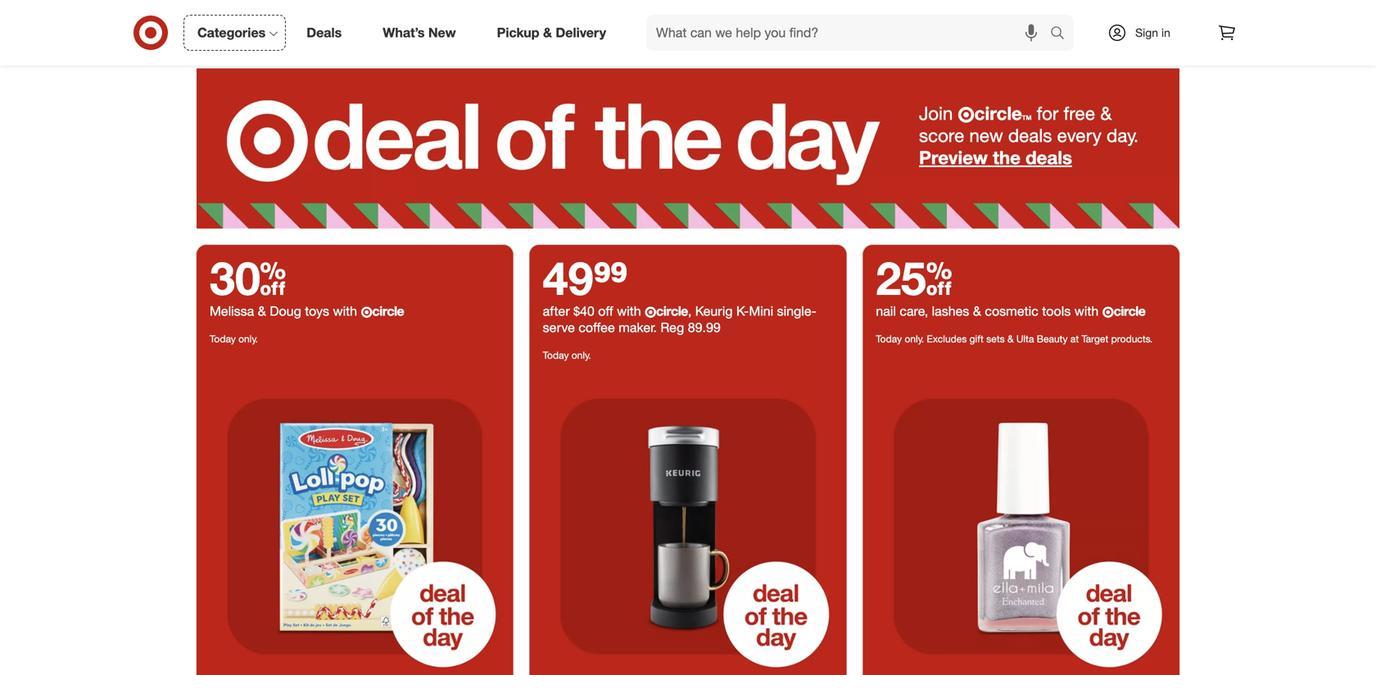 Task type: describe. For each thing, give the bounding box(es) containing it.
49 99
[[543, 250, 628, 306]]

lashes
[[932, 303, 970, 319]]

sign
[[1136, 25, 1159, 40]]

sign in
[[1136, 25, 1171, 40]]

& inside for free & score new deals every day. preview the deals
[[1101, 102, 1112, 125]]

pickup & delivery link
[[483, 15, 627, 51]]

k-
[[737, 303, 749, 319]]

excludes
[[927, 333, 967, 345]]

beauty
[[1037, 333, 1068, 345]]

1 horizontal spatial only.
[[572, 349, 591, 361]]

after
[[543, 303, 570, 319]]

nail
[[876, 303, 896, 319]]

toys
[[305, 303, 329, 319]]

$40
[[574, 303, 595, 319]]

maker.
[[619, 320, 657, 336]]

search button
[[1043, 15, 1082, 54]]

& inside pickup & delivery link
[[543, 25, 552, 41]]

pickup & delivery
[[497, 25, 606, 41]]

what's new link
[[369, 15, 477, 51]]

off
[[598, 303, 613, 319]]

deals
[[307, 25, 342, 41]]

99
[[594, 250, 628, 306]]

deal of the day image
[[530, 368, 847, 675]]

only. for 25
[[905, 333, 924, 345]]

today for 25
[[876, 333, 902, 345]]

free
[[1064, 102, 1096, 125]]

◎
[[958, 106, 975, 123]]

tools
[[1042, 303, 1071, 319]]

& left doug
[[258, 303, 266, 319]]

, keurig k-mini single- serve coffee maker. reg 89.99
[[543, 303, 817, 336]]

sets
[[987, 333, 1005, 345]]

search
[[1043, 26, 1082, 42]]

delivery
[[556, 25, 606, 41]]

serve
[[543, 320, 575, 336]]

deals link
[[293, 15, 362, 51]]

30
[[210, 250, 286, 306]]

deals right the
[[1026, 146, 1073, 169]]

,
[[688, 303, 692, 319]]

ulta
[[1017, 333, 1034, 345]]

what's new
[[383, 25, 456, 41]]

in
[[1162, 25, 1171, 40]]

89.99
[[688, 320, 721, 336]]

circle for melissa & doug toys with
[[372, 303, 404, 319]]

target deal of the day image for 30
[[197, 368, 513, 675]]

join
[[919, 102, 953, 125]]

mini
[[749, 303, 774, 319]]

day.
[[1107, 124, 1139, 147]]

only. for 30
[[239, 333, 258, 345]]

doug
[[270, 303, 301, 319]]



Task type: vqa. For each thing, say whether or not it's contained in the screenshot.
32 days left
no



Task type: locate. For each thing, give the bounding box(es) containing it.
0 horizontal spatial only.
[[239, 333, 258, 345]]

the
[[993, 146, 1021, 169]]

keurig
[[695, 303, 733, 319]]

1 with from the left
[[333, 303, 357, 319]]

target deal of the day image
[[197, 69, 1180, 229], [863, 368, 1180, 675], [197, 368, 513, 675]]

25
[[876, 250, 953, 306]]

at
[[1071, 333, 1079, 345]]

1 horizontal spatial today
[[543, 349, 569, 361]]

2 with from the left
[[617, 303, 641, 319]]

pickup
[[497, 25, 540, 41]]

& right pickup at the top
[[543, 25, 552, 41]]

after $40 off with
[[543, 303, 645, 319]]

target
[[1082, 333, 1109, 345]]

2 horizontal spatial today
[[876, 333, 902, 345]]

& left the ulta
[[1008, 333, 1014, 345]]

today only. for melissa
[[210, 333, 258, 345]]

every
[[1057, 124, 1102, 147]]

only.
[[239, 333, 258, 345], [905, 333, 924, 345], [572, 349, 591, 361]]

0 horizontal spatial today
[[210, 333, 236, 345]]

0 horizontal spatial with
[[333, 303, 357, 319]]

join ◎ circle tm
[[919, 102, 1032, 125]]

sign in link
[[1094, 15, 1196, 51]]

preview
[[919, 146, 988, 169]]

gift
[[970, 333, 984, 345]]

with up target
[[1075, 303, 1099, 319]]

&
[[543, 25, 552, 41], [1101, 102, 1112, 125], [258, 303, 266, 319], [973, 303, 982, 319], [1008, 333, 1014, 345]]

1 horizontal spatial today only.
[[543, 349, 591, 361]]

today down serve at the top left
[[543, 349, 569, 361]]

with
[[333, 303, 357, 319], [617, 303, 641, 319], [1075, 303, 1099, 319]]

& right "free"
[[1101, 102, 1112, 125]]

score
[[919, 124, 965, 147]]

& right lashes
[[973, 303, 982, 319]]

today down melissa
[[210, 333, 236, 345]]

today only.
[[210, 333, 258, 345], [543, 349, 591, 361]]

for
[[1037, 102, 1059, 125]]

deals down tm
[[1009, 124, 1052, 147]]

melissa
[[210, 303, 254, 319]]

coffee
[[579, 320, 615, 336]]

circle
[[975, 102, 1022, 125], [372, 303, 404, 319], [656, 303, 688, 319], [1114, 303, 1146, 319]]

care,
[[900, 303, 929, 319]]

deals
[[1009, 124, 1052, 147], [1026, 146, 1073, 169]]

today
[[210, 333, 236, 345], [876, 333, 902, 345], [543, 349, 569, 361]]

circle for after $40 off with
[[656, 303, 688, 319]]

3 with from the left
[[1075, 303, 1099, 319]]

categories link
[[184, 15, 286, 51]]

tm
[[1022, 114, 1032, 122]]

today only. excludes gift sets & ulta beauty at target products.
[[876, 333, 1153, 345]]

2 horizontal spatial only.
[[905, 333, 924, 345]]

today only. down serve at the top left
[[543, 349, 591, 361]]

with up maker.
[[617, 303, 641, 319]]

for free & score new deals every day. preview the deals
[[919, 102, 1139, 169]]

1 horizontal spatial with
[[617, 303, 641, 319]]

with right toys
[[333, 303, 357, 319]]

2 horizontal spatial with
[[1075, 303, 1099, 319]]

only. down melissa
[[239, 333, 258, 345]]

nail care, lashes & cosmetic tools with
[[876, 303, 1103, 319]]

cosmetic
[[985, 303, 1039, 319]]

0 horizontal spatial today only.
[[210, 333, 258, 345]]

today for 30
[[210, 333, 236, 345]]

target deal of the day image for 25
[[863, 368, 1180, 675]]

what's
[[383, 25, 425, 41]]

circle for nail care, lashes & cosmetic tools with
[[1114, 303, 1146, 319]]

categories
[[197, 25, 266, 41]]

products.
[[1112, 333, 1153, 345]]

new
[[428, 25, 456, 41]]

0 vertical spatial today only.
[[210, 333, 258, 345]]

What can we help you find? suggestions appear below search field
[[647, 15, 1055, 51]]

1 vertical spatial today only.
[[543, 349, 591, 361]]

reg
[[661, 320, 684, 336]]

only. down care,
[[905, 333, 924, 345]]

today only. down melissa
[[210, 333, 258, 345]]

49
[[543, 250, 594, 306]]

today only. for after
[[543, 349, 591, 361]]

only. down coffee
[[572, 349, 591, 361]]

today down nail
[[876, 333, 902, 345]]

melissa & doug toys with
[[210, 303, 361, 319]]

single-
[[777, 303, 817, 319]]

new
[[970, 124, 1004, 147]]



